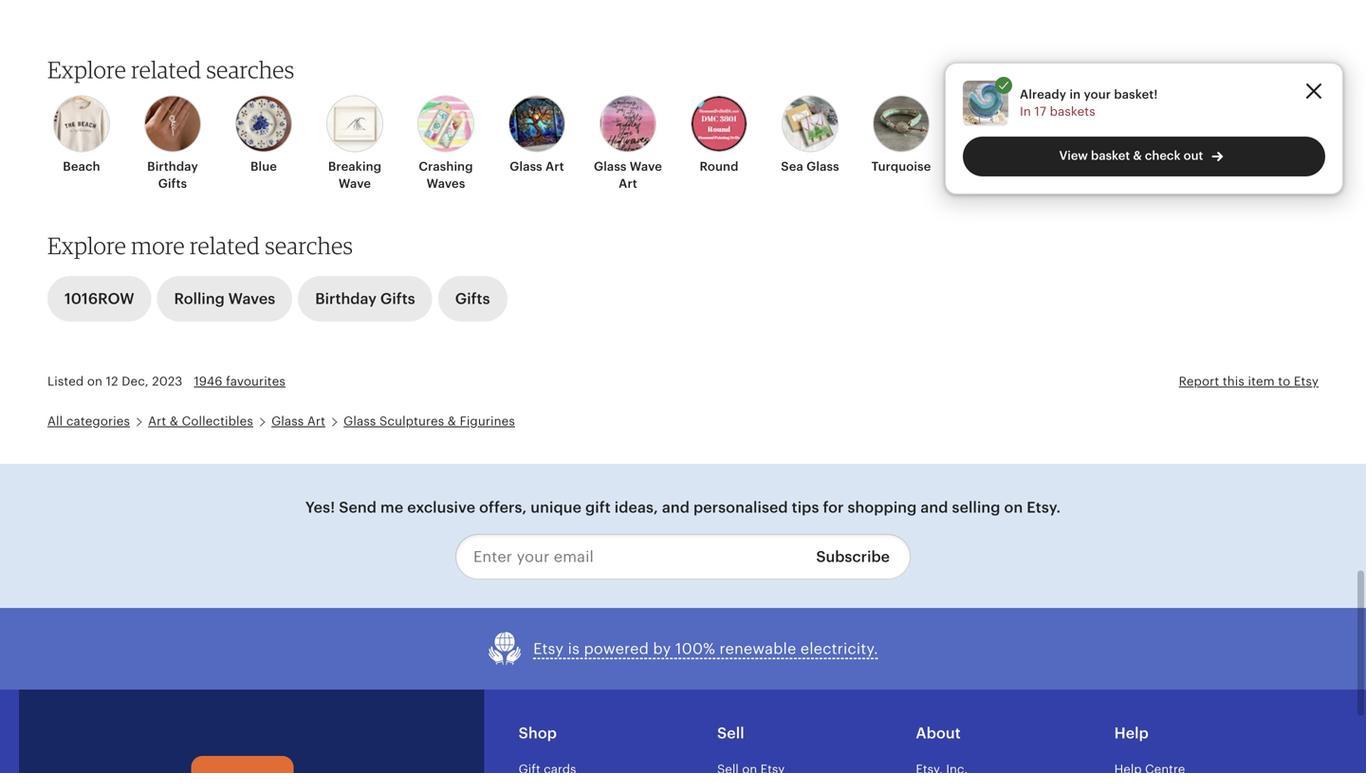 Task type: locate. For each thing, give the bounding box(es) containing it.
etsy.
[[1027, 499, 1061, 516]]

check
[[1145, 149, 1181, 163]]

dec,
[[122, 374, 149, 388]]

explore up 1016row
[[47, 231, 126, 259]]

your
[[1084, 87, 1111, 101]]

unique gifts
[[955, 159, 1030, 174]]

waves
[[427, 177, 465, 191], [228, 290, 275, 307]]

turquoise link
[[862, 95, 941, 175]]

0 horizontal spatial glass art link
[[271, 414, 326, 428]]

explore up beach link
[[47, 55, 126, 83]]

1 horizontal spatial glass art link
[[497, 95, 577, 175]]

1 vertical spatial birthday gifts
[[315, 290, 415, 307]]

0 horizontal spatial waves
[[228, 290, 275, 307]]

explore inside region
[[47, 55, 126, 83]]

& down the 2023
[[170, 414, 178, 428]]

etsy right to
[[1294, 374, 1319, 388]]

gifts link
[[438, 276, 507, 322]]

breaking
[[328, 159, 382, 174]]

birthday
[[147, 159, 198, 174], [315, 290, 377, 307]]

glass art
[[510, 159, 564, 174], [271, 414, 326, 428]]

waves for crashing waves
[[427, 177, 465, 191]]

0 vertical spatial explore
[[47, 55, 126, 83]]

0 vertical spatial glass art
[[510, 159, 564, 174]]

0 vertical spatial related
[[131, 55, 202, 83]]

1 horizontal spatial and
[[921, 499, 949, 516]]

unique
[[955, 159, 998, 174]]

&
[[1134, 149, 1142, 163], [170, 414, 178, 428], [448, 414, 456, 428]]

etsy left is
[[533, 641, 564, 658]]

0 horizontal spatial and
[[662, 499, 690, 516]]

and
[[662, 499, 690, 516], [921, 499, 949, 516]]

1 vertical spatial explore
[[47, 231, 126, 259]]

and right ideas,
[[662, 499, 690, 516]]

wave left round
[[630, 159, 662, 174]]

electricity.
[[801, 641, 879, 658]]

send
[[339, 499, 377, 516]]

glass art right crashing
[[510, 159, 564, 174]]

blue
[[251, 159, 277, 174]]

0 vertical spatial birthday
[[147, 159, 198, 174]]

1 vertical spatial glass art link
[[271, 414, 326, 428]]

unique
[[531, 499, 582, 516]]

view basket & check out link
[[963, 137, 1326, 177]]

& left "figurines" on the left
[[448, 414, 456, 428]]

searches
[[206, 55, 295, 83], [265, 231, 353, 259]]

art & collectibles link
[[148, 414, 253, 428]]

2 and from the left
[[921, 499, 949, 516]]

view
[[1060, 149, 1088, 163]]

1 horizontal spatial birthday gifts link
[[298, 276, 433, 322]]

glass art inside explore related searches region
[[510, 159, 564, 174]]

gift
[[586, 499, 611, 516]]

birthday gifts
[[147, 159, 198, 191], [315, 290, 415, 307]]

& left check
[[1134, 149, 1142, 163]]

glass art link right crashing waves link
[[497, 95, 577, 175]]

2 horizontal spatial &
[[1134, 149, 1142, 163]]

0 vertical spatial birthday gifts
[[147, 159, 198, 191]]

0 horizontal spatial etsy
[[533, 641, 564, 658]]

searches up 'blue' link
[[206, 55, 295, 83]]

already in your basket! in 17 baskets
[[1020, 87, 1158, 119]]

waves down crashing
[[427, 177, 465, 191]]

and left selling
[[921, 499, 949, 516]]

glass wave art
[[594, 159, 662, 191]]

all
[[47, 414, 63, 428]]

renewable
[[720, 641, 797, 658]]

waves right rolling
[[228, 290, 275, 307]]

figurines
[[460, 414, 515, 428]]

round
[[700, 159, 739, 174]]

1 vertical spatial wave
[[339, 177, 371, 191]]

rolling
[[174, 290, 225, 307]]

on left 12
[[87, 374, 103, 388]]

1 horizontal spatial etsy
[[1294, 374, 1319, 388]]

wave inside the glass wave art
[[630, 159, 662, 174]]

1 horizontal spatial glass art
[[510, 159, 564, 174]]

this
[[1223, 374, 1245, 388]]

2 explore from the top
[[47, 231, 126, 259]]

explore for explore related searches
[[47, 55, 126, 83]]

sculptures
[[380, 414, 444, 428]]

1 vertical spatial related
[[190, 231, 260, 259]]

1 explore from the top
[[47, 55, 126, 83]]

& for glass
[[448, 414, 456, 428]]

1 horizontal spatial wave
[[630, 159, 662, 174]]

1 vertical spatial glass art
[[271, 414, 326, 428]]

100%
[[676, 641, 716, 658]]

0 horizontal spatial glass art
[[271, 414, 326, 428]]

0 vertical spatial glass art link
[[497, 95, 577, 175]]

related inside region
[[131, 55, 202, 83]]

rolling waves
[[174, 290, 275, 307]]

1 vertical spatial birthday
[[315, 290, 377, 307]]

0 horizontal spatial birthday gifts link
[[133, 95, 213, 192]]

waves inside crashing waves
[[427, 177, 465, 191]]

out
[[1184, 149, 1204, 163]]

glass art down favourites
[[271, 414, 326, 428]]

1 vertical spatial etsy
[[533, 641, 564, 658]]

0 vertical spatial wave
[[630, 159, 662, 174]]

searches down the breaking wave
[[265, 231, 353, 259]]

all categories link
[[47, 414, 130, 428]]

1 horizontal spatial &
[[448, 414, 456, 428]]

all categories
[[47, 414, 130, 428]]

0 horizontal spatial birthday
[[147, 159, 198, 174]]

explore related searches
[[47, 55, 295, 83]]

1 vertical spatial waves
[[228, 290, 275, 307]]

searches inside region
[[206, 55, 295, 83]]

on left etsy.
[[1005, 499, 1023, 516]]

basket
[[1091, 149, 1131, 163]]

explore for explore more related searches
[[47, 231, 126, 259]]

& for view
[[1134, 149, 1142, 163]]

0 vertical spatial etsy
[[1294, 374, 1319, 388]]

wave inside the breaking wave
[[339, 177, 371, 191]]

wave down breaking
[[339, 177, 371, 191]]

glass sculptures & figurines
[[344, 414, 515, 428]]

1 vertical spatial birthday gifts link
[[298, 276, 433, 322]]

selling
[[952, 499, 1001, 516]]

wave
[[630, 159, 662, 174], [339, 177, 371, 191]]

0 horizontal spatial birthday gifts
[[147, 159, 198, 191]]

to
[[1279, 374, 1291, 388]]

etsy
[[1294, 374, 1319, 388], [533, 641, 564, 658]]

0 vertical spatial waves
[[427, 177, 465, 191]]

birthday gifts link
[[133, 95, 213, 192], [298, 276, 433, 322]]

1 and from the left
[[662, 499, 690, 516]]

glass inside the glass wave art
[[594, 159, 627, 174]]

etsy is powered by 100% renewable electricity.
[[533, 641, 879, 658]]

listed
[[47, 374, 84, 388]]

waves for rolling waves
[[228, 290, 275, 307]]

etsy inside button
[[533, 641, 564, 658]]

1 vertical spatial on
[[1005, 499, 1023, 516]]

0 horizontal spatial wave
[[339, 177, 371, 191]]

art inside the glass wave art
[[619, 177, 638, 191]]

1 horizontal spatial waves
[[427, 177, 465, 191]]

0 vertical spatial searches
[[206, 55, 295, 83]]

glass
[[510, 159, 543, 174], [594, 159, 627, 174], [807, 159, 840, 174], [271, 414, 304, 428], [344, 414, 376, 428]]

yes!
[[305, 499, 335, 516]]

glass art link
[[497, 95, 577, 175], [271, 414, 326, 428]]

glass art link down favourites
[[271, 414, 326, 428]]

explore related searches region
[[36, 55, 1331, 227]]

wave for breaking wave
[[339, 177, 371, 191]]

0 vertical spatial on
[[87, 374, 103, 388]]



Task type: vqa. For each thing, say whether or not it's contained in the screenshot.
Report this item to Etsy
yes



Task type: describe. For each thing, give the bounding box(es) containing it.
listed on 12 dec, 2023
[[47, 374, 183, 388]]

about
[[916, 725, 961, 742]]

1946
[[194, 374, 223, 388]]

is
[[568, 641, 580, 658]]

birthday gifts inside explore related searches region
[[147, 159, 198, 191]]

favourites
[[226, 374, 286, 388]]

rolling waves link
[[157, 276, 293, 322]]

0 vertical spatial birthday gifts link
[[133, 95, 213, 192]]

by
[[653, 641, 671, 658]]

crashing
[[419, 159, 473, 174]]

report this item to etsy link
[[1179, 374, 1319, 388]]

Enter your email field
[[456, 534, 802, 580]]

breaking wave
[[328, 159, 382, 191]]

sea glass link
[[771, 95, 850, 175]]

baskets
[[1050, 104, 1096, 119]]

basket!
[[1115, 87, 1158, 101]]

1 horizontal spatial birthday gifts
[[315, 290, 415, 307]]

more
[[131, 231, 185, 259]]

for
[[823, 499, 844, 516]]

1 horizontal spatial birthday
[[315, 290, 377, 307]]

in
[[1020, 104, 1032, 119]]

explore more related searches
[[47, 231, 353, 259]]

view basket & check out
[[1060, 149, 1204, 163]]

powered
[[584, 641, 649, 658]]

0 horizontal spatial &
[[170, 414, 178, 428]]

blue link
[[224, 95, 304, 175]]

gifts inside birthday gifts
[[158, 177, 187, 191]]

sea glass
[[781, 159, 840, 174]]

sell
[[717, 725, 745, 742]]

1 vertical spatial searches
[[265, 231, 353, 259]]

1946 favourites
[[194, 374, 286, 388]]

subscribe
[[816, 549, 890, 566]]

categories
[[66, 414, 130, 428]]

breaking wave link
[[315, 95, 395, 192]]

1016row
[[65, 290, 134, 307]]

sea
[[781, 159, 804, 174]]

crashing waves link
[[406, 95, 486, 192]]

personalised
[[694, 499, 788, 516]]

crashing waves
[[419, 159, 473, 191]]

shopping
[[848, 499, 917, 516]]

round link
[[680, 95, 759, 175]]

help
[[1115, 725, 1149, 742]]

1 horizontal spatial on
[[1005, 499, 1023, 516]]

0 horizontal spatial on
[[87, 374, 103, 388]]

1946 favourites link
[[194, 374, 286, 388]]

report
[[1179, 374, 1220, 388]]

yes! send me exclusive offers, unique gift ideas, and personalised tips for shopping and selling on etsy.
[[305, 499, 1061, 516]]

subscribe button
[[802, 534, 911, 580]]

ideas,
[[615, 499, 659, 516]]

glass sculptures & figurines link
[[344, 414, 515, 428]]

in
[[1070, 87, 1081, 101]]

gifts inside gifts link
[[455, 290, 490, 307]]

exclusive
[[407, 499, 476, 516]]

unique gifts link
[[953, 95, 1033, 175]]

art & collectibles
[[148, 414, 253, 428]]

me
[[381, 499, 404, 516]]

turquoise
[[872, 159, 931, 174]]

beach
[[63, 159, 100, 174]]

beach link
[[42, 95, 121, 175]]

report this item to etsy
[[1179, 374, 1319, 388]]

tips
[[792, 499, 820, 516]]

collectibles
[[182, 414, 253, 428]]

etsy is powered by 100% renewable electricity. button
[[488, 631, 879, 667]]

2023
[[152, 374, 183, 388]]

17
[[1035, 104, 1047, 119]]

shop
[[519, 725, 557, 742]]

already
[[1020, 87, 1067, 101]]

gifts inside unique gifts link
[[1001, 159, 1030, 174]]

wave for glass wave art
[[630, 159, 662, 174]]

birthday inside explore related searches region
[[147, 159, 198, 174]]

item
[[1248, 374, 1275, 388]]

glass wave art link
[[588, 95, 668, 192]]

offers,
[[479, 499, 527, 516]]

12
[[106, 374, 118, 388]]

1016row link
[[47, 276, 151, 322]]



